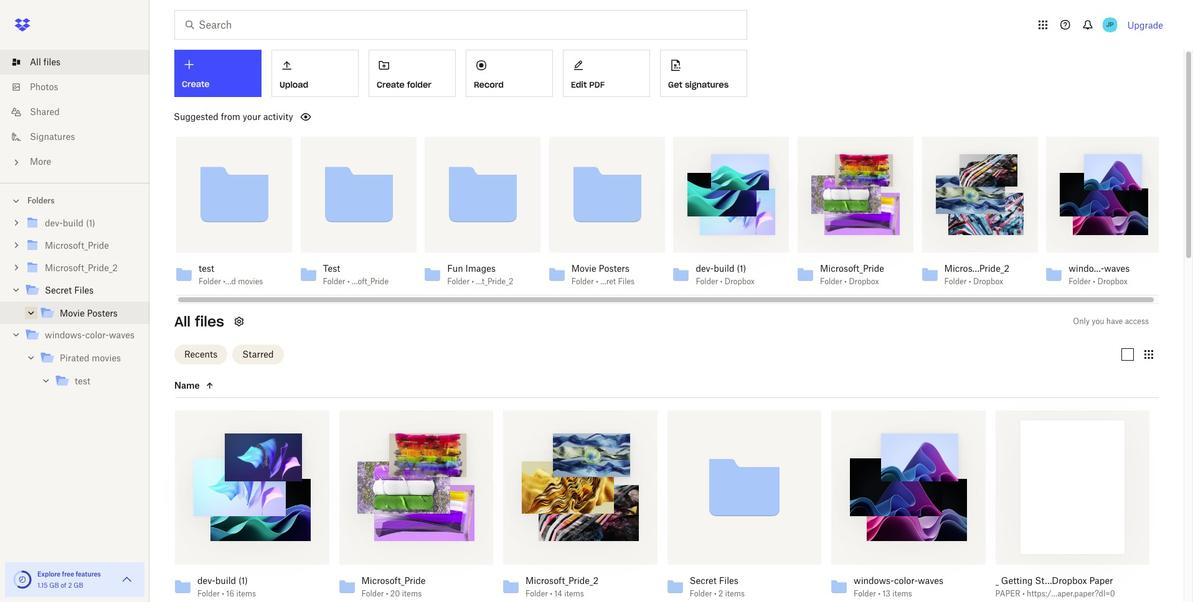 Task type: vqa. For each thing, say whether or not it's contained in the screenshot.
Account menu image
no



Task type: describe. For each thing, give the bounding box(es) containing it.
pirated movies link
[[40, 351, 140, 367]]

windows-color-waves
[[45, 330, 135, 341]]

more
[[30, 156, 51, 167]]

folder inside dev-build (1) folder • 16 items
[[197, 589, 220, 599]]

microsoft_pride_2 for microsoft_pride_2
[[45, 263, 118, 273]]

share for micros…pride_2
[[973, 151, 998, 162]]

activity
[[263, 111, 293, 122]]

share for windo…-waves
[[1097, 151, 1122, 162]]

dev-build (1) folder • dropbox
[[696, 263, 755, 286]]

recents
[[184, 349, 217, 360]]

paper
[[1089, 576, 1113, 586]]

movie posters link
[[40, 306, 140, 323]]

shared link
[[10, 100, 149, 125]]

movie posters folder • …ret files
[[572, 263, 635, 286]]

14
[[554, 589, 562, 599]]

• inside dev-build (1) folder • 16 items
[[222, 589, 224, 599]]

1 horizontal spatial files
[[195, 313, 224, 331]]

starred button
[[232, 345, 284, 365]]

of
[[61, 582, 66, 590]]

windo…-waves button
[[1069, 263, 1135, 275]]

folder • dropbox button for dev-
[[696, 277, 762, 287]]

dev-build (1) button for dev-build (1) folder • dropbox
[[696, 263, 762, 275]]

folder • …ret files button
[[572, 277, 638, 287]]

_
[[996, 576, 999, 586]]

photos
[[30, 82, 58, 92]]

more image
[[10, 156, 22, 169]]

share for fun images
[[476, 151, 501, 162]]

test for test
[[75, 376, 90, 387]]

share for microsoft_pride
[[849, 151, 874, 162]]

windo…-waves folder • dropbox
[[1069, 263, 1130, 286]]

• inside secret files folder • 2 items
[[714, 589, 717, 599]]

• inside test folder • …oft_pride
[[347, 277, 350, 286]]

only
[[1073, 317, 1090, 326]]

edit
[[571, 80, 587, 90]]

upload
[[280, 80, 308, 90]]

micros…pride_2 folder • dropbox
[[944, 263, 1010, 286]]

folder, microsoft_pride row
[[334, 411, 493, 603]]

movie for movie posters folder • …ret files
[[572, 263, 596, 274]]

posters for movie posters
[[87, 308, 118, 319]]

secret files
[[45, 285, 94, 296]]

(1) for dev-build (1)
[[86, 218, 95, 229]]

dev-build (1) link
[[25, 215, 140, 232]]

get
[[668, 80, 682, 90]]

quota usage element
[[12, 570, 32, 590]]

microsoft_pride for microsoft_pride
[[45, 240, 109, 251]]

secret files link
[[25, 283, 140, 300]]

dev-build (1)
[[45, 218, 95, 229]]

test for test folder •…d movies
[[199, 263, 214, 274]]

files for secret files folder • 2 items
[[719, 576, 739, 586]]

folders button
[[0, 191, 149, 210]]

microsoft_pride_2 folder • 14 items
[[526, 576, 599, 599]]

1 horizontal spatial all
[[174, 313, 191, 331]]

_ getting st…dropbox paper button
[[996, 576, 1117, 587]]

starred
[[242, 349, 274, 360]]

windows-color-waves link
[[25, 328, 140, 344]]

folder inside secret files folder • 2 items
[[690, 589, 712, 599]]

share button for microsoft_pride
[[841, 147, 881, 167]]

group containing dev-build (1)
[[0, 210, 149, 401]]

waves for windows-color-waves
[[109, 330, 135, 341]]

secret files button
[[690, 576, 794, 587]]

suggested from your activity
[[174, 111, 293, 122]]

files inside list item
[[43, 57, 60, 67]]

windows-color-waves folder • 13 items
[[854, 576, 944, 599]]

share button for windo…-waves
[[1090, 147, 1130, 167]]

dev-build (1) button for dev-build (1) folder • 16 items
[[197, 576, 302, 587]]

record
[[474, 80, 504, 90]]

pirated
[[60, 353, 89, 364]]

20
[[390, 589, 400, 599]]

items inside windows-color-waves folder • 13 items
[[893, 589, 912, 599]]

free
[[62, 571, 74, 579]]

dev- for dev-build (1) folder • 16 items
[[197, 576, 215, 586]]

microsoft_pride for microsoft_pride folder • dropbox
[[820, 263, 884, 274]]

folder inside microsoft_pride folder • dropbox
[[820, 277, 843, 286]]

movie posters
[[60, 308, 118, 319]]

•…d
[[223, 277, 236, 286]]

name button
[[174, 378, 279, 393]]

recents button
[[174, 345, 227, 365]]

create for create folder
[[377, 80, 405, 90]]

movies inside test folder •…d movies
[[238, 277, 263, 286]]

paper
[[996, 589, 1020, 599]]

folders
[[27, 196, 55, 206]]

2 inside explore free features 1.15 gb of 2 gb
[[68, 582, 72, 590]]

folder •…d movies button
[[199, 277, 265, 287]]

folder inside dev-build (1) folder • dropbox
[[696, 277, 718, 286]]

name
[[174, 380, 200, 391]]

1.15
[[37, 582, 48, 590]]

get signatures button
[[660, 50, 747, 97]]

items inside secret files folder • 2 items
[[725, 589, 745, 599]]

13
[[883, 589, 891, 599]]

windows- for windows-color-waves
[[45, 330, 85, 341]]

st…dropbox
[[1035, 576, 1087, 586]]

folder • …oft_pride button
[[323, 277, 389, 287]]

all files list item
[[0, 50, 149, 75]]

all files inside list item
[[30, 57, 60, 67]]

dev- for dev-build (1) folder • dropbox
[[696, 263, 714, 274]]

2 inside secret files folder • 2 items
[[719, 589, 723, 599]]

movies inside group
[[92, 353, 121, 364]]

you
[[1092, 317, 1105, 326]]

edit pdf
[[571, 80, 605, 90]]

signatures
[[30, 131, 75, 142]]

folder inside movie posters folder • …ret files
[[572, 277, 594, 286]]

file, _ getting started with dropbox paper.paper row
[[991, 411, 1150, 603]]

dropbox inside microsoft_pride folder • dropbox
[[849, 277, 879, 286]]

create folder button
[[369, 50, 456, 97]]

color- for windows-color-waves folder • 13 items
[[894, 576, 918, 586]]

share for dev-build (1)
[[724, 151, 749, 162]]

test folder •…d movies
[[199, 263, 263, 286]]

micros…pride_2 button
[[944, 263, 1010, 275]]

folder inside test folder • …oft_pride
[[323, 277, 345, 286]]

create button
[[174, 50, 262, 97]]

windows-color-waves button
[[854, 576, 958, 587]]

dropbox inside dev-build (1) folder • dropbox
[[725, 277, 755, 286]]

build for dev-build (1)
[[63, 218, 84, 229]]

microsoft_pride folder • 20 items
[[362, 576, 426, 599]]

upgrade link
[[1128, 20, 1163, 30]]

pdf
[[589, 80, 605, 90]]

• inside the micros…pride_2 folder • dropbox
[[969, 277, 971, 286]]

photos link
[[10, 75, 149, 100]]

folder • dropbox button for micros…pride_2
[[944, 277, 1010, 287]]

signatures link
[[10, 125, 149, 149]]

share for test
[[227, 151, 252, 162]]

…ret
[[600, 277, 616, 286]]

build for dev-build (1) folder • 16 items
[[215, 576, 236, 586]]

microsoft_pride_2 for microsoft_pride_2 folder • 14 items
[[526, 576, 599, 586]]

• inside microsoft_pride_2 folder • 14 items
[[550, 589, 552, 599]]

have
[[1107, 317, 1123, 326]]

movie for movie posters
[[60, 308, 85, 319]]

access
[[1125, 317, 1149, 326]]

dropbox inside windo…-waves folder • dropbox
[[1098, 277, 1128, 286]]

test button
[[323, 263, 389, 275]]

microsoft_pride folder • dropbox
[[820, 263, 884, 286]]



Task type: locate. For each thing, give the bounding box(es) containing it.
7 share from the left
[[1097, 151, 1122, 162]]

1 vertical spatial all
[[174, 313, 191, 331]]

0 vertical spatial all
[[30, 57, 41, 67]]

color- inside group
[[85, 330, 109, 341]]

folder inside microsoft_pride folder • 20 items
[[362, 589, 384, 599]]

create up suggested
[[182, 79, 210, 90]]

1 vertical spatial posters
[[87, 308, 118, 319]]

create left folder
[[377, 80, 405, 90]]

files inside secret files folder • 2 items
[[719, 576, 739, 586]]

1 vertical spatial microsoft_pride
[[820, 263, 884, 274]]

• inside windows-color-waves folder • 13 items
[[878, 589, 881, 599]]

2 share from the left
[[351, 151, 377, 162]]

items inside microsoft_pride_2 folder • 14 items
[[564, 589, 584, 599]]

2 vertical spatial dev-
[[197, 576, 215, 586]]

microsoft_pride_2 link
[[25, 260, 140, 277]]

0 vertical spatial windows-
[[45, 330, 85, 341]]

2 horizontal spatial microsoft_pride
[[820, 263, 884, 274]]

3 folder • dropbox button from the left
[[944, 277, 1010, 287]]

3 items from the left
[[564, 589, 584, 599]]

0 horizontal spatial dev-build (1) button
[[197, 576, 302, 587]]

all up recents
[[174, 313, 191, 331]]

1 horizontal spatial windows-
[[854, 576, 894, 586]]

2 vertical spatial build
[[215, 576, 236, 586]]

dev- inside dev-build (1) folder • dropbox
[[696, 263, 714, 274]]

getting
[[1001, 576, 1033, 586]]

1 horizontal spatial files
[[618, 277, 635, 286]]

0 horizontal spatial movie
[[60, 308, 85, 319]]

suggested
[[174, 111, 219, 122]]

share button for test
[[220, 147, 260, 167]]

1 vertical spatial secret
[[690, 576, 717, 586]]

share for test
[[351, 151, 377, 162]]

all files up photos
[[30, 57, 60, 67]]

1 dropbox from the left
[[725, 277, 755, 286]]

microsoft_pride button
[[820, 263, 886, 275], [362, 576, 466, 587]]

movies up test 'link'
[[92, 353, 121, 364]]

• inside dev-build (1) folder • dropbox
[[720, 277, 723, 286]]

items
[[236, 589, 256, 599], [402, 589, 422, 599], [564, 589, 584, 599], [725, 589, 745, 599], [893, 589, 912, 599]]

1 vertical spatial test
[[75, 376, 90, 387]]

0 horizontal spatial all files
[[30, 57, 60, 67]]

(1) inside group
[[86, 218, 95, 229]]

2 vertical spatial waves
[[918, 576, 944, 586]]

2 share button from the left
[[344, 147, 384, 167]]

dev-build (1) folder • 16 items
[[197, 576, 256, 599]]

0 horizontal spatial gb
[[49, 582, 59, 590]]

(1) inside dev-build (1) folder • dropbox
[[737, 263, 746, 274]]

color- inside windows-color-waves folder • 13 items
[[894, 576, 918, 586]]

1 horizontal spatial movie
[[572, 263, 596, 274]]

explore free features 1.15 gb of 2 gb
[[37, 571, 101, 590]]

movie down secret files
[[60, 308, 85, 319]]

microsoft_pride inside row
[[362, 576, 426, 586]]

•
[[347, 277, 350, 286], [472, 277, 474, 286], [596, 277, 598, 286], [720, 277, 723, 286], [845, 277, 847, 286], [969, 277, 971, 286], [1093, 277, 1096, 286], [222, 589, 224, 599], [386, 589, 388, 599], [550, 589, 552, 599], [714, 589, 717, 599], [878, 589, 881, 599], [1023, 589, 1025, 599]]

_ getting st…dropbox paper paper • https:/…aper.paper?dl=0
[[996, 576, 1115, 599]]

1 folder • dropbox button from the left
[[696, 277, 762, 287]]

windows- up pirated on the bottom left of page
[[45, 330, 85, 341]]

• inside _ getting st…dropbox paper paper • https:/…aper.paper?dl=0
[[1023, 589, 1025, 599]]

share button
[[220, 147, 260, 167], [344, 147, 384, 167], [468, 147, 508, 167], [717, 147, 757, 167], [841, 147, 881, 167], [965, 147, 1006, 167], [1090, 147, 1130, 167]]

test button
[[199, 263, 265, 275]]

1 horizontal spatial dev-build (1) button
[[696, 263, 762, 275]]

1 vertical spatial windows-
[[854, 576, 894, 586]]

secret
[[45, 285, 72, 296], [690, 576, 717, 586]]

0 vertical spatial build
[[63, 218, 84, 229]]

0 vertical spatial test
[[199, 263, 214, 274]]

share button for test
[[344, 147, 384, 167]]

5 items from the left
[[893, 589, 912, 599]]

share button for micros…pride_2
[[965, 147, 1006, 167]]

group
[[0, 210, 149, 401]]

microsoft_pride button for microsoft_pride folder • dropbox
[[820, 263, 886, 275]]

waves inside windows-color-waves folder • 13 items
[[918, 576, 944, 586]]

folder settings image
[[232, 315, 247, 329]]

upgrade
[[1128, 20, 1163, 30]]

folder • dropbox button for microsoft_pride
[[820, 277, 886, 287]]

2 down secret files button
[[719, 589, 723, 599]]

movies right •…d
[[238, 277, 263, 286]]

files left folder settings icon
[[195, 313, 224, 331]]

test
[[323, 263, 340, 274]]

4 folder • dropbox button from the left
[[1069, 277, 1135, 287]]

0 horizontal spatial test
[[75, 376, 90, 387]]

0 horizontal spatial files
[[74, 285, 94, 296]]

create inside button
[[377, 80, 405, 90]]

1 horizontal spatial waves
[[918, 576, 944, 586]]

microsoft_pride_2 up 14
[[526, 576, 599, 586]]

2 folder • dropbox button from the left
[[820, 277, 886, 287]]

1 vertical spatial movie
[[60, 308, 85, 319]]

0 horizontal spatial posters
[[87, 308, 118, 319]]

2 right the of
[[68, 582, 72, 590]]

test
[[199, 263, 214, 274], [75, 376, 90, 387]]

create folder
[[377, 80, 431, 90]]

0 vertical spatial all files
[[30, 57, 60, 67]]

0 vertical spatial microsoft_pride_2
[[45, 263, 118, 273]]

build for dev-build (1) folder • dropbox
[[714, 263, 735, 274]]

create
[[182, 79, 210, 90], [377, 80, 405, 90]]

signatures
[[685, 80, 729, 90]]

3 dropbox from the left
[[973, 277, 1003, 286]]

1 vertical spatial build
[[714, 263, 735, 274]]

get signatures
[[668, 80, 729, 90]]

1 horizontal spatial build
[[215, 576, 236, 586]]

windows- up 13 on the right bottom of page
[[854, 576, 894, 586]]

(1) inside dev-build (1) folder • 16 items
[[238, 576, 248, 586]]

gb down features at the bottom of page
[[74, 582, 83, 590]]

0 horizontal spatial movies
[[92, 353, 121, 364]]

dev- for dev-build (1)
[[45, 218, 63, 229]]

files for secret files
[[74, 285, 94, 296]]

1 share from the left
[[227, 151, 252, 162]]

0 vertical spatial color-
[[85, 330, 109, 341]]

2 horizontal spatial files
[[719, 576, 739, 586]]

jp button
[[1100, 15, 1120, 35]]

1 vertical spatial (1)
[[737, 263, 746, 274]]

microsoft_pride_2 down "microsoft_pride" link
[[45, 263, 118, 273]]

build inside group
[[63, 218, 84, 229]]

2 gb from the left
[[74, 582, 83, 590]]

folder • dropbox button
[[696, 277, 762, 287], [820, 277, 886, 287], [944, 277, 1010, 287], [1069, 277, 1135, 287]]

test inside 'link'
[[75, 376, 90, 387]]

secret files folder • 2 items
[[690, 576, 745, 599]]

0 vertical spatial waves
[[1104, 263, 1130, 274]]

1 vertical spatial microsoft_pride_2
[[526, 576, 599, 586]]

0 vertical spatial secret
[[45, 285, 72, 296]]

folder • …t_pride_2 button
[[447, 277, 513, 287]]

items right 16
[[236, 589, 256, 599]]

1 vertical spatial dev-
[[696, 263, 714, 274]]

2 items from the left
[[402, 589, 422, 599]]

secret for secret files
[[45, 285, 72, 296]]

0 horizontal spatial create
[[182, 79, 210, 90]]

0 vertical spatial movie
[[572, 263, 596, 274]]

posters for movie posters folder • …ret files
[[599, 263, 629, 274]]

0 horizontal spatial all
[[30, 57, 41, 67]]

0 vertical spatial microsoft_pride button
[[820, 263, 886, 275]]

1 horizontal spatial secret
[[690, 576, 717, 586]]

0 horizontal spatial files
[[43, 57, 60, 67]]

1 vertical spatial movies
[[92, 353, 121, 364]]

1 vertical spatial dev-build (1) button
[[197, 576, 302, 587]]

microsoft_pride button inside row
[[362, 576, 466, 587]]

3 share button from the left
[[468, 147, 508, 167]]

items inside dev-build (1) folder • 16 items
[[236, 589, 256, 599]]

movie inside movie posters folder • …ret files
[[572, 263, 596, 274]]

items down secret files button
[[725, 589, 745, 599]]

all inside list item
[[30, 57, 41, 67]]

movie
[[572, 263, 596, 274], [60, 308, 85, 319]]

1 gb from the left
[[49, 582, 59, 590]]

0 horizontal spatial microsoft_pride button
[[362, 576, 466, 587]]

6 share from the left
[[973, 151, 998, 162]]

1 share button from the left
[[220, 147, 260, 167]]

color-
[[85, 330, 109, 341], [894, 576, 918, 586]]

5 share button from the left
[[841, 147, 881, 167]]

1 horizontal spatial all files
[[174, 313, 224, 331]]

• inside fun images folder • …t_pride_2
[[472, 277, 474, 286]]

2 vertical spatial microsoft_pride
[[362, 576, 426, 586]]

0 horizontal spatial build
[[63, 218, 84, 229]]

1 items from the left
[[236, 589, 256, 599]]

explore
[[37, 571, 61, 579]]

1 horizontal spatial microsoft_pride button
[[820, 263, 886, 275]]

secret for secret files folder • 2 items
[[690, 576, 717, 586]]

folder inside windows-color-waves folder • 13 items
[[854, 589, 876, 599]]

folder inside test folder •…d movies
[[199, 277, 221, 286]]

your
[[243, 111, 261, 122]]

• inside windo…-waves folder • dropbox
[[1093, 277, 1096, 286]]

dropbox inside the micros…pride_2 folder • dropbox
[[973, 277, 1003, 286]]

test link
[[55, 374, 140, 390]]

secret inside secret files folder • 2 items
[[690, 576, 717, 586]]

0 horizontal spatial secret
[[45, 285, 72, 296]]

• inside movie posters folder • …ret files
[[596, 277, 598, 286]]

build inside dev-build (1) folder • 16 items
[[215, 576, 236, 586]]

files inside group
[[74, 285, 94, 296]]

1 horizontal spatial movies
[[238, 277, 263, 286]]

waves inside windo…-waves folder • dropbox
[[1104, 263, 1130, 274]]

0 horizontal spatial microsoft_pride
[[45, 240, 109, 251]]

microsoft_pride_2 button
[[526, 576, 630, 587]]

6 share button from the left
[[965, 147, 1006, 167]]

share button for fun images
[[468, 147, 508, 167]]

test inside test folder •…d movies
[[199, 263, 214, 274]]

0 horizontal spatial (1)
[[86, 218, 95, 229]]

1 vertical spatial color-
[[894, 576, 918, 586]]

items down windows-color-waves 'button'
[[893, 589, 912, 599]]

items inside microsoft_pride folder • 20 items
[[402, 589, 422, 599]]

gb left the of
[[49, 582, 59, 590]]

windows-
[[45, 330, 85, 341], [854, 576, 894, 586]]

test up the folder •…d movies button
[[199, 263, 214, 274]]

waves inside group
[[109, 330, 135, 341]]

posters up …ret
[[599, 263, 629, 274]]

fun images button
[[447, 263, 513, 275]]

edit pdf button
[[563, 50, 650, 97]]

files
[[618, 277, 635, 286], [74, 285, 94, 296], [719, 576, 739, 586]]

test down pirated movies link
[[75, 376, 90, 387]]

share button for dev-build (1)
[[717, 147, 757, 167]]

(1) for dev-build (1) folder • dropbox
[[737, 263, 746, 274]]

1 horizontal spatial test
[[199, 263, 214, 274]]

microsoft_pride for microsoft_pride folder • 20 items
[[362, 576, 426, 586]]

0 horizontal spatial windows-
[[45, 330, 85, 341]]

0 vertical spatial (1)
[[86, 218, 95, 229]]

all files up recents
[[174, 313, 224, 331]]

1 horizontal spatial gb
[[74, 582, 83, 590]]

create for create
[[182, 79, 210, 90]]

movie up folder • …ret files button
[[572, 263, 596, 274]]

2 horizontal spatial build
[[714, 263, 735, 274]]

1 horizontal spatial dev-
[[197, 576, 215, 586]]

4 share from the left
[[724, 151, 749, 162]]

1 horizontal spatial posters
[[599, 263, 629, 274]]

movie posters button
[[572, 263, 638, 275]]

16
[[226, 589, 234, 599]]

list
[[0, 42, 149, 183]]

1 horizontal spatial create
[[377, 80, 405, 90]]

folder, secret files row
[[662, 411, 821, 603]]

0 vertical spatial microsoft_pride
[[45, 240, 109, 251]]

1 vertical spatial all files
[[174, 313, 224, 331]]

all files
[[30, 57, 60, 67], [174, 313, 224, 331]]

windo…-
[[1069, 263, 1104, 274]]

folder inside microsoft_pride_2 folder • 14 items
[[526, 589, 548, 599]]

0 horizontal spatial microsoft_pride_2
[[45, 263, 118, 273]]

1 horizontal spatial microsoft_pride
[[362, 576, 426, 586]]

7 share button from the left
[[1090, 147, 1130, 167]]

all up photos
[[30, 57, 41, 67]]

1 vertical spatial waves
[[109, 330, 135, 341]]

0 horizontal spatial waves
[[109, 330, 135, 341]]

2 dropbox from the left
[[849, 277, 879, 286]]

test folder • …oft_pride
[[323, 263, 389, 286]]

2 horizontal spatial dev-
[[696, 263, 714, 274]]

folder, dev-build (1) row
[[170, 411, 329, 603]]

features
[[76, 571, 101, 579]]

0 vertical spatial posters
[[599, 263, 629, 274]]

folder • dropbox button for windo…-
[[1069, 277, 1135, 287]]

dev-build (1) button
[[696, 263, 762, 275], [197, 576, 302, 587]]

secret inside group
[[45, 285, 72, 296]]

all
[[30, 57, 41, 67], [174, 313, 191, 331]]

posters inside movie posters folder • …ret files
[[599, 263, 629, 274]]

jp
[[1106, 21, 1114, 29]]

microsoft_pride button for microsoft_pride folder • 20 items
[[362, 576, 466, 587]]

5 share from the left
[[849, 151, 874, 162]]

list containing all files
[[0, 42, 149, 183]]

dev- inside dev-build (1) link
[[45, 218, 63, 229]]

0 horizontal spatial 2
[[68, 582, 72, 590]]

dev-build (1) button inside row
[[197, 576, 302, 587]]

1 horizontal spatial color-
[[894, 576, 918, 586]]

dropbox image
[[10, 12, 35, 37]]

https:/…aper.paper?dl=0
[[1027, 589, 1115, 599]]

4 share button from the left
[[717, 147, 757, 167]]

0 horizontal spatial dev-
[[45, 218, 63, 229]]

• inside microsoft_pride folder • dropbox
[[845, 277, 847, 286]]

1 horizontal spatial (1)
[[238, 576, 248, 586]]

4 items from the left
[[725, 589, 745, 599]]

micros…pride_2
[[944, 263, 1010, 274]]

build inside dev-build (1) folder • dropbox
[[714, 263, 735, 274]]

waves for windows-color-waves folder • 13 items
[[918, 576, 944, 586]]

2 vertical spatial (1)
[[238, 576, 248, 586]]

0 vertical spatial movies
[[238, 277, 263, 286]]

0 vertical spatial files
[[43, 57, 60, 67]]

2 horizontal spatial (1)
[[737, 263, 746, 274]]

create inside popup button
[[182, 79, 210, 90]]

files
[[43, 57, 60, 67], [195, 313, 224, 331]]

1 horizontal spatial 2
[[719, 589, 723, 599]]

1 vertical spatial files
[[195, 313, 224, 331]]

folder, windows-color-waves row
[[826, 411, 986, 603]]

folder inside fun images folder • …t_pride_2
[[447, 277, 470, 286]]

2 horizontal spatial waves
[[1104, 263, 1130, 274]]

shared
[[30, 106, 60, 117]]

dropbox
[[725, 277, 755, 286], [849, 277, 879, 286], [973, 277, 1003, 286], [1098, 277, 1128, 286]]

…oft_pride
[[352, 277, 389, 286]]

folder inside windo…-waves folder • dropbox
[[1069, 277, 1091, 286]]

folder inside the micros…pride_2 folder • dropbox
[[944, 277, 967, 286]]

images
[[466, 263, 496, 274]]

posters inside group
[[87, 308, 118, 319]]

• inside microsoft_pride folder • 20 items
[[386, 589, 388, 599]]

3 share from the left
[[476, 151, 501, 162]]

folder, microsoft_pride_2 row
[[498, 411, 657, 603]]

(1) for dev-build (1) folder • 16 items
[[238, 576, 248, 586]]

items right 20
[[402, 589, 422, 599]]

1 vertical spatial microsoft_pride button
[[362, 576, 466, 587]]

pirated movies
[[60, 353, 121, 364]]

items down microsoft_pride_2 'button'
[[564, 589, 584, 599]]

…t_pride_2
[[476, 277, 513, 286]]

files inside movie posters folder • …ret files
[[618, 277, 635, 286]]

share
[[227, 151, 252, 162], [351, 151, 377, 162], [476, 151, 501, 162], [724, 151, 749, 162], [849, 151, 874, 162], [973, 151, 998, 162], [1097, 151, 1122, 162]]

dev- inside dev-build (1) folder • 16 items
[[197, 576, 215, 586]]

waves
[[1104, 263, 1130, 274], [109, 330, 135, 341], [918, 576, 944, 586]]

windows- for windows-color-waves folder • 13 items
[[854, 576, 894, 586]]

upload button
[[272, 50, 359, 97]]

windows- inside windows-color-waves folder • 13 items
[[854, 576, 894, 586]]

color- for windows-color-waves
[[85, 330, 109, 341]]

Search in folder "Dropbox" text field
[[199, 17, 721, 32]]

0 vertical spatial dev-build (1) button
[[696, 263, 762, 275]]

(1)
[[86, 218, 95, 229], [737, 263, 746, 274], [238, 576, 248, 586]]

files up photos
[[43, 57, 60, 67]]

0 horizontal spatial color-
[[85, 330, 109, 341]]

record button
[[466, 50, 553, 97]]

microsoft_pride link
[[25, 238, 140, 255]]

gb
[[49, 582, 59, 590], [74, 582, 83, 590]]

0 vertical spatial dev-
[[45, 218, 63, 229]]

4 dropbox from the left
[[1098, 277, 1128, 286]]

microsoft_pride_2 inside row
[[526, 576, 599, 586]]

all files link
[[10, 50, 149, 75]]

1 horizontal spatial microsoft_pride_2
[[526, 576, 599, 586]]

posters up windows-color-waves
[[87, 308, 118, 319]]



